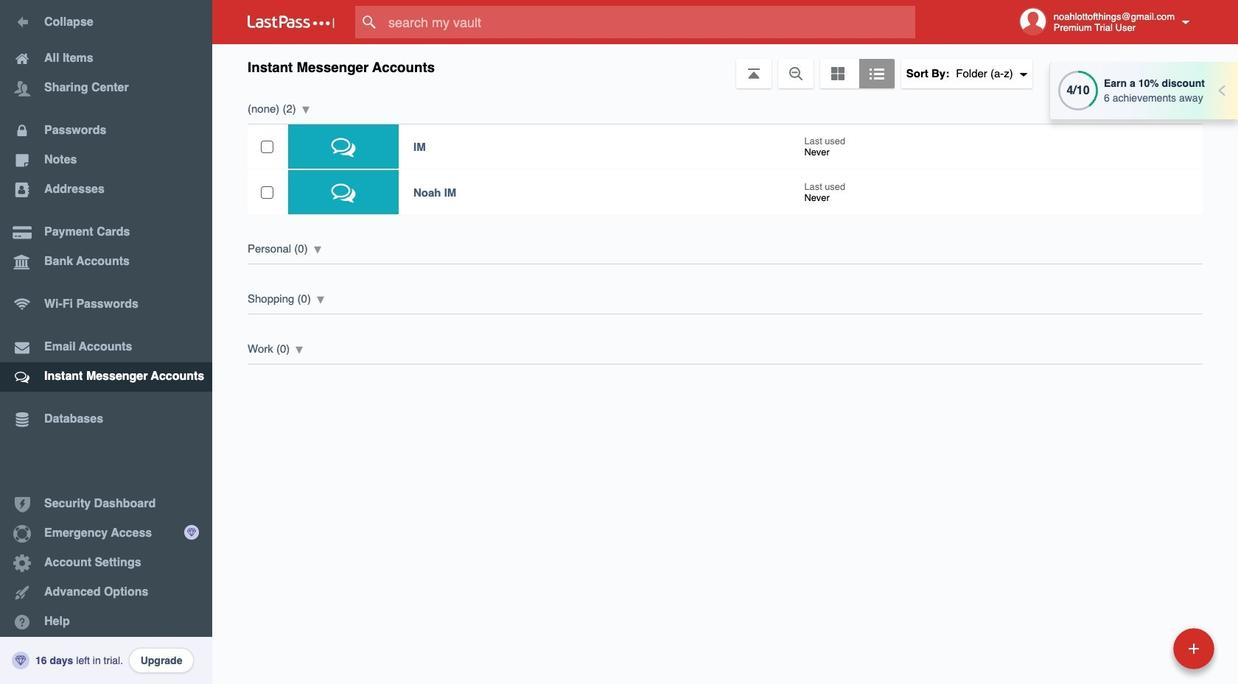 Task type: locate. For each thing, give the bounding box(es) containing it.
search my vault text field
[[355, 6, 944, 38]]

new item element
[[1072, 628, 1220, 670]]

lastpass image
[[248, 15, 335, 29]]



Task type: vqa. For each thing, say whether or not it's contained in the screenshot.
Clear Search image
no



Task type: describe. For each thing, give the bounding box(es) containing it.
vault options navigation
[[212, 44, 1239, 88]]

main navigation navigation
[[0, 0, 212, 685]]

new item navigation
[[1072, 624, 1224, 685]]

Search search field
[[355, 6, 944, 38]]



